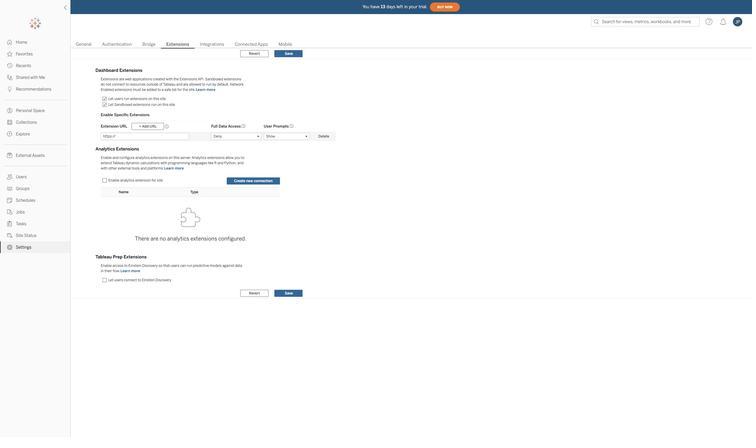 Task type: vqa. For each thing, say whether or not it's contained in the screenshot.
Search for views, workbooks, and more 'text box'
no



Task type: describe. For each thing, give the bounding box(es) containing it.
site status
[[16, 234, 37, 239]]

add
[[142, 125, 149, 129]]

1 vertical spatial on
[[158, 103, 162, 107]]

dashboard
[[95, 68, 118, 73]]

einstein inside enable access to einstein discovery so that users can run predictive models against data in their flow.
[[128, 264, 141, 268]]

by text only_f5he34f image for external assets
[[7, 153, 12, 158]]

in inside enable access to einstein discovery so that users can run predictive models against data in their flow.
[[101, 269, 104, 274]]

access
[[228, 124, 241, 129]]

analytics for there
[[167, 236, 189, 242]]

extensions up not on the left top
[[101, 77, 118, 81]]

0 vertical spatial the
[[174, 77, 179, 81]]

now
[[445, 5, 453, 9]]

integrations
[[200, 42, 224, 47]]

recommendations link
[[0, 83, 70, 95]]

schedules
[[16, 198, 35, 203]]

shared with me
[[16, 75, 45, 80]]

collections
[[16, 120, 37, 125]]

jobs
[[16, 210, 25, 215]]

run up enable specific extensions
[[124, 97, 129, 101]]

extensions up network
[[224, 77, 241, 81]]

list
[[172, 88, 177, 92]]

0 horizontal spatial tooltip info icon image
[[165, 125, 169, 129]]

1 vertical spatial site
[[169, 103, 175, 107]]

1 vertical spatial connect
[[124, 279, 137, 283]]

outside
[[146, 83, 158, 87]]

+
[[139, 125, 141, 129]]

learn more link for dashboard extensions
[[195, 88, 216, 92]]

settings link
[[0, 242, 70, 254]]

user prompts
[[264, 124, 289, 129]]

have
[[371, 4, 380, 9]]

flow.
[[113, 269, 120, 274]]

by text only_f5he34f image for jobs
[[7, 210, 12, 215]]

by text only_f5he34f image for settings
[[7, 245, 12, 250]]

revert for second revert button from the top of the there are no analytics extensions configured. main content
[[249, 292, 260, 296]]

and right r
[[217, 161, 223, 165]]

extensions up web
[[119, 68, 142, 73]]

calculations
[[140, 161, 160, 165]]

network
[[230, 83, 244, 87]]

shared
[[16, 75, 29, 80]]

analytics for enable
[[135, 156, 150, 160]]

more for dashboard extensions
[[207, 88, 215, 92]]

general
[[76, 42, 91, 47]]

are for analytics
[[151, 236, 158, 242]]

groups link
[[0, 183, 70, 195]]

users
[[16, 175, 27, 180]]

allowed
[[189, 83, 201, 87]]

delete
[[318, 135, 329, 139]]

users link
[[0, 171, 70, 183]]

row inside there are no analytics extensions configured. main content
[[101, 132, 336, 141]]

by text only_f5he34f image for users
[[7, 175, 12, 180]]

safe
[[164, 88, 171, 92]]

by text only_f5he34f image for site status
[[7, 233, 12, 239]]

tableau inside extensions are web applications created with the extensions api. sandboxed extensions do not connect to resources outside of tableau and are allowed to run by default. network enabled extensions must be added to a safe list for the site.
[[163, 83, 176, 87]]

navigation panel element
[[0, 18, 70, 254]]

you
[[362, 4, 369, 9]]

recents
[[16, 63, 31, 68]]

show
[[266, 135, 275, 139]]

python,
[[224, 161, 237, 165]]

Search for views, metrics, workbooks, and more text field
[[591, 17, 700, 26]]

r
[[214, 161, 217, 165]]

by text only_f5he34f image for home
[[7, 40, 12, 45]]

no
[[160, 236, 166, 242]]

users for let users connect to einstein discovery
[[114, 279, 123, 283]]

prep
[[113, 255, 123, 260]]

1 vertical spatial for
[[152, 179, 156, 183]]

personal space link
[[0, 105, 70, 117]]

not
[[106, 83, 111, 87]]

1 horizontal spatial in
[[404, 4, 408, 9]]

extend
[[101, 161, 112, 165]]

0 vertical spatial this
[[153, 97, 159, 101]]

2 let from the top
[[108, 103, 113, 107]]

create new connection button
[[227, 178, 280, 185]]

extensions inside the sub-spaces 'tab list'
[[166, 42, 189, 47]]

platforms.
[[147, 167, 164, 171]]

this inside enable and configure analytics extensions on this server. analytics extensions allow you to extend tableau dynamic calculations with programming languages like r and python, and with other external tools and platforms.
[[174, 156, 180, 160]]

by text only_f5he34f image for tasks
[[7, 222, 12, 227]]

tableau inside enable and configure analytics extensions on this server. analytics extensions allow you to extend tableau dynamic calculations with programming languages like r and python, and with other external tools and platforms.
[[112, 161, 125, 165]]

days
[[386, 4, 396, 9]]

learn more for tableau prep extensions
[[120, 269, 140, 274]]

tasks link
[[0, 218, 70, 230]]

learn more link for analytics extensions
[[164, 166, 184, 171]]

show button
[[264, 133, 309, 140]]

enable up extension
[[101, 113, 113, 117]]

on inside enable and configure analytics extensions on this server. analytics extensions allow you to extend tableau dynamic calculations with programming languages like r and python, and with other external tools and platforms.
[[169, 156, 173, 160]]

extensions right prep
[[124, 255, 147, 260]]

external assets link
[[0, 150, 70, 162]]

extensions up +
[[130, 113, 150, 117]]

sandboxed inside the let users run extensions on this site let sandboxed extensions run on this site
[[114, 103, 132, 107]]

run inside enable access to einstein discovery so that users can run predictive models against data in their flow.
[[187, 264, 192, 268]]

must
[[133, 88, 141, 92]]

apps
[[258, 42, 268, 47]]

for inside extensions are web applications created with the extensions api. sandboxed extensions do not connect to resources outside of tableau and are allowed to run by default. network enabled extensions must be added to a safe list for the site.
[[177, 88, 182, 92]]

added
[[147, 88, 157, 92]]

deny button
[[211, 133, 261, 140]]

a
[[162, 88, 164, 92]]

by text only_f5he34f image for explore
[[7, 132, 12, 137]]

connection
[[254, 179, 273, 183]]

1 revert button from the top
[[240, 50, 269, 57]]

recents link
[[0, 60, 70, 72]]

other
[[108, 167, 117, 171]]

by text only_f5he34f image for schedules
[[7, 198, 12, 203]]

tooltip info icon image for user prompts
[[290, 124, 294, 128]]

0 vertical spatial on
[[148, 97, 152, 101]]

revert for 1st revert button
[[249, 52, 260, 56]]

with up platforms.
[[160, 161, 167, 165]]

to inside enable and configure analytics extensions on this server. analytics extensions allow you to extend tableau dynamic calculations with programming languages like r and python, and with other external tools and platforms.
[[241, 156, 244, 160]]

extensions up allowed
[[180, 77, 197, 81]]

site status link
[[0, 230, 70, 242]]

server.
[[180, 156, 191, 160]]

+ add url button
[[132, 123, 164, 130]]

users inside enable access to einstein discovery so that users can run predictive models against data in their flow.
[[171, 264, 179, 268]]

dynamic
[[126, 161, 140, 165]]

deny
[[214, 135, 222, 139]]

0 horizontal spatial url
[[120, 124, 127, 129]]

extensions up predictive at left
[[191, 236, 217, 242]]



Task type: locate. For each thing, give the bounding box(es) containing it.
1 vertical spatial learn
[[164, 167, 174, 171]]

by text only_f5he34f image inside home link
[[7, 40, 12, 45]]

by text only_f5he34f image left the collections at the top of page
[[7, 120, 12, 125]]

me
[[39, 75, 45, 80]]

tableau left prep
[[95, 255, 112, 260]]

by text only_f5he34f image inside the tasks link
[[7, 222, 12, 227]]

row group inside there are no analytics extensions configured. main content
[[101, 132, 336, 141]]

assets
[[32, 153, 45, 158]]

row
[[101, 132, 336, 141]]

sub-spaces tab list
[[71, 41, 752, 49]]

run right the can
[[187, 264, 192, 268]]

2 horizontal spatial tableau
[[163, 83, 176, 87]]

2 horizontal spatial this
[[174, 156, 180, 160]]

by text only_f5he34f image left tasks
[[7, 222, 12, 227]]

by text only_f5he34f image
[[7, 75, 12, 80], [7, 153, 12, 158], [7, 175, 12, 180], [7, 198, 12, 203], [7, 210, 12, 215], [7, 222, 12, 227], [7, 233, 12, 239], [7, 245, 12, 250]]

1 revert from the top
[[249, 52, 260, 56]]

this down added
[[153, 97, 159, 101]]

1 by text only_f5he34f image from the top
[[7, 40, 12, 45]]

0 horizontal spatial for
[[152, 179, 156, 183]]

are left no at the left bottom of page
[[151, 236, 158, 242]]

13
[[381, 4, 385, 9]]

1 vertical spatial users
[[171, 264, 179, 268]]

2 horizontal spatial learn more
[[196, 88, 215, 92]]

settings
[[16, 245, 31, 250]]

0 vertical spatial analytics
[[135, 156, 150, 160]]

2 by text only_f5he34f image from the top
[[7, 51, 12, 57]]

by text only_f5he34f image inside external assets link
[[7, 153, 12, 158]]

1 vertical spatial einstein
[[142, 279, 155, 283]]

tasks
[[16, 222, 26, 227]]

7 by text only_f5he34f image from the top
[[7, 132, 12, 137]]

3 by text only_f5he34f image from the top
[[7, 175, 12, 180]]

revert
[[249, 52, 260, 56], [249, 292, 260, 296]]

learn more for analytics extensions
[[164, 167, 184, 171]]

learn more link
[[195, 88, 216, 92], [164, 166, 184, 171], [120, 269, 140, 274]]

created
[[153, 77, 165, 81]]

run left by on the left of the page
[[206, 83, 212, 87]]

analytics up extend
[[95, 147, 115, 152]]

2 vertical spatial on
[[169, 156, 173, 160]]

learn more for dashboard extensions
[[196, 88, 215, 92]]

grid containing extension url
[[101, 121, 336, 141]]

by text only_f5he34f image for favorites
[[7, 51, 12, 57]]

1 vertical spatial more
[[175, 167, 184, 171]]

0 vertical spatial sandboxed
[[205, 77, 223, 81]]

0 vertical spatial for
[[177, 88, 182, 92]]

0 horizontal spatial more
[[131, 269, 140, 274]]

learn more link up let users connect to einstein discovery
[[120, 269, 140, 274]]

buy
[[437, 5, 444, 9]]

einstein
[[128, 264, 141, 268], [142, 279, 155, 283]]

collections link
[[0, 117, 70, 128]]

1 horizontal spatial learn more
[[164, 167, 184, 171]]

on down added
[[148, 97, 152, 101]]

by text only_f5he34f image for personal space
[[7, 108, 12, 113]]

by text only_f5he34f image left users
[[7, 175, 12, 180]]

configure
[[119, 156, 135, 160]]

0 horizontal spatial on
[[148, 97, 152, 101]]

connect right not on the left top
[[112, 83, 125, 87]]

2 revert button from the top
[[240, 290, 269, 297]]

2 vertical spatial learn more
[[120, 269, 140, 274]]

by text only_f5he34f image inside settings link
[[7, 245, 12, 250]]

0 vertical spatial analytics
[[95, 147, 115, 152]]

predictive
[[193, 264, 209, 268]]

and inside extensions are web applications created with the extensions api. sandboxed extensions do not connect to resources outside of tableau and are allowed to run by default. network enabled extensions must be added to a safe list for the site.
[[176, 83, 182, 87]]

2 vertical spatial learn
[[120, 269, 130, 274]]

to
[[126, 83, 129, 87], [202, 83, 205, 87], [158, 88, 161, 92], [241, 156, 244, 160], [124, 264, 128, 268], [138, 279, 141, 283]]

by text only_f5he34f image left personal
[[7, 108, 12, 113]]

2 horizontal spatial learn more link
[[195, 88, 216, 92]]

by text only_f5he34f image left the site
[[7, 233, 12, 239]]

0 horizontal spatial einstein
[[128, 264, 141, 268]]

there are no analytics extensions configured. main content
[[71, 29, 752, 438]]

8 by text only_f5he34f image from the top
[[7, 245, 12, 250]]

1 horizontal spatial the
[[183, 88, 188, 92]]

learn
[[196, 88, 206, 92], [164, 167, 174, 171], [120, 269, 130, 274]]

by text only_f5he34f image inside jobs link
[[7, 210, 12, 215]]

0 vertical spatial let
[[108, 97, 113, 101]]

by text only_f5he34f image left recommendations
[[7, 87, 12, 92]]

learn down programming
[[164, 167, 174, 171]]

1 vertical spatial revert button
[[240, 290, 269, 297]]

by text only_f5he34f image left favorites
[[7, 51, 12, 57]]

extensions down web
[[115, 88, 132, 92]]

grid inside there are no analytics extensions configured. main content
[[101, 121, 336, 141]]

this down "safe"
[[162, 103, 168, 107]]

tooltip info icon image right prompts
[[290, 124, 294, 128]]

0 vertical spatial are
[[119, 77, 124, 81]]

row containing deny
[[101, 132, 336, 141]]

run inside extensions are web applications created with the extensions api. sandboxed extensions do not connect to resources outside of tableau and are allowed to run by default. network enabled extensions must be added to a safe list for the site.
[[206, 83, 212, 87]]

users inside the let users run extensions on this site let sandboxed extensions run on this site
[[114, 97, 123, 101]]

4 by text only_f5he34f image from the top
[[7, 87, 12, 92]]

1 horizontal spatial tooltip info icon image
[[242, 124, 246, 128]]

0 vertical spatial einstein
[[128, 264, 141, 268]]

main navigation. press the up and down arrow keys to access links. element
[[0, 36, 70, 254]]

extensions down the be
[[133, 103, 150, 107]]

resources
[[130, 83, 146, 87]]

learn more link down programming
[[164, 166, 184, 171]]

status
[[24, 234, 37, 239]]

tooltip info icon image
[[242, 124, 246, 128], [290, 124, 294, 128], [165, 125, 169, 129]]

run
[[206, 83, 212, 87], [124, 97, 129, 101], [151, 103, 157, 107], [187, 264, 192, 268]]

by text only_f5he34f image left 'external'
[[7, 153, 12, 158]]

0 vertical spatial learn more
[[196, 88, 215, 92]]

by text only_f5he34f image for groups
[[7, 186, 12, 192]]

enable specific extensions
[[101, 113, 150, 117]]

learn right flow. at the bottom of the page
[[120, 269, 130, 274]]

1 vertical spatial learn more link
[[164, 166, 184, 171]]

0 vertical spatial learn
[[196, 88, 206, 92]]

5 by text only_f5he34f image from the top
[[7, 210, 12, 215]]

analytics up the name
[[120, 179, 135, 183]]

analytics right no at the left bottom of page
[[167, 236, 189, 242]]

analytics inside enable and configure analytics extensions on this server. analytics extensions allow you to extend tableau dynamic calculations with programming languages like r and python, and with other external tools and platforms.
[[135, 156, 150, 160]]

connect
[[112, 83, 125, 87], [124, 279, 137, 283]]

extensions right 'bridge'
[[166, 42, 189, 47]]

in left their
[[101, 269, 104, 274]]

users for let users run extensions on this site let sandboxed extensions run on this site
[[114, 97, 123, 101]]

1 horizontal spatial this
[[162, 103, 168, 107]]

row group
[[101, 132, 336, 141]]

users down flow. at the bottom of the page
[[114, 279, 123, 283]]

configured.
[[218, 236, 246, 242]]

data
[[219, 124, 227, 129]]

1 horizontal spatial analytics
[[192, 156, 207, 160]]

2 vertical spatial are
[[151, 236, 158, 242]]

0 horizontal spatial analytics
[[95, 147, 115, 152]]

0 horizontal spatial in
[[101, 269, 104, 274]]

1 vertical spatial let
[[108, 103, 113, 107]]

analytics up calculations
[[135, 156, 150, 160]]

learn for tableau prep extensions
[[120, 269, 130, 274]]

extensions down must
[[130, 97, 148, 101]]

by text only_f5he34f image inside shared with me link
[[7, 75, 12, 80]]

1 horizontal spatial analytics
[[135, 156, 150, 160]]

1 horizontal spatial for
[[177, 88, 182, 92]]

favorites link
[[0, 48, 70, 60]]

0 horizontal spatial sandboxed
[[114, 103, 132, 107]]

full data access
[[211, 124, 241, 129]]

2 vertical spatial site
[[157, 179, 163, 183]]

for right list
[[177, 88, 182, 92]]

more up let users connect to einstein discovery
[[131, 269, 140, 274]]

0 vertical spatial users
[[114, 97, 123, 101]]

let for let users connect to einstein discovery
[[108, 279, 113, 283]]

0 horizontal spatial the
[[174, 77, 179, 81]]

1 horizontal spatial on
[[158, 103, 162, 107]]

users up specific
[[114, 97, 123, 101]]

navigation containing general
[[71, 40, 752, 49]]

this
[[153, 97, 159, 101], [162, 103, 168, 107], [174, 156, 180, 160]]

enable
[[101, 113, 113, 117], [101, 156, 112, 160], [108, 179, 119, 183], [101, 264, 112, 268]]

connected apps
[[235, 42, 268, 47]]

extensions up configure
[[116, 147, 139, 152]]

in
[[404, 4, 408, 9], [101, 269, 104, 274]]

access
[[112, 264, 124, 268]]

enable analytics extension for site
[[108, 179, 163, 183]]

1 horizontal spatial are
[[151, 236, 158, 242]]

trial.
[[419, 4, 427, 9]]

6 by text only_f5he34f image from the top
[[7, 222, 12, 227]]

1 vertical spatial in
[[101, 269, 104, 274]]

and up list
[[176, 83, 182, 87]]

more for tableau prep extensions
[[131, 269, 140, 274]]

on down of
[[158, 103, 162, 107]]

2 vertical spatial more
[[131, 269, 140, 274]]

by text only_f5he34f image inside site status link
[[7, 233, 12, 239]]

2 horizontal spatial analytics
[[167, 236, 189, 242]]

models
[[210, 264, 222, 268]]

enable up extend
[[101, 156, 112, 160]]

+ add url
[[139, 125, 157, 129]]

external assets
[[16, 153, 45, 158]]

8 by text only_f5he34f image from the top
[[7, 186, 12, 192]]

extension
[[135, 179, 151, 183]]

shared with me link
[[0, 72, 70, 83]]

on
[[148, 97, 152, 101], [158, 103, 162, 107], [169, 156, 173, 160]]

schedules link
[[0, 195, 70, 207]]

users left the can
[[171, 264, 179, 268]]

by text only_f5he34f image left recents at the top left of page
[[7, 63, 12, 68]]

for right 'extension'
[[152, 179, 156, 183]]

0 vertical spatial revert
[[249, 52, 260, 56]]

by text only_f5he34f image left explore
[[7, 132, 12, 137]]

0 horizontal spatial learn more
[[120, 269, 140, 274]]

enabled
[[101, 88, 114, 92]]

discovery down enable access to einstein discovery so that users can run predictive models against data in their flow.
[[156, 279, 171, 283]]

type
[[190, 190, 198, 194]]

with left the me
[[30, 75, 38, 80]]

2 vertical spatial tableau
[[95, 255, 112, 260]]

tooltip info icon image right access
[[242, 124, 246, 128]]

let for let users run extensions on this site let sandboxed extensions run on this site
[[108, 97, 113, 101]]

3 by text only_f5he34f image from the top
[[7, 63, 12, 68]]

extensions up calculations
[[151, 156, 168, 160]]

like
[[208, 161, 213, 165]]

2 horizontal spatial are
[[183, 83, 188, 87]]

learn for dashboard extensions
[[196, 88, 206, 92]]

favorites
[[16, 52, 33, 57]]

1 vertical spatial this
[[162, 103, 168, 107]]

learn more link for tableau prep extensions
[[120, 269, 140, 274]]

user
[[264, 124, 272, 129]]

0 horizontal spatial tableau
[[95, 255, 112, 260]]

with inside extensions are web applications created with the extensions api. sandboxed extensions do not connect to resources outside of tableau and are allowed to run by default. network enabled extensions must be added to a safe list for the site.
[[166, 77, 173, 81]]

0 vertical spatial discovery
[[142, 264, 158, 268]]

your
[[409, 4, 418, 9]]

sandboxed inside extensions are web applications created with the extensions api. sandboxed extensions do not connect to resources outside of tableau and are allowed to run by default. network enabled extensions must be added to a safe list for the site.
[[205, 77, 223, 81]]

by text only_f5he34f image left schedules
[[7, 198, 12, 203]]

2 horizontal spatial on
[[169, 156, 173, 160]]

6 by text only_f5he34f image from the top
[[7, 120, 12, 125]]

2 vertical spatial this
[[174, 156, 180, 160]]

create
[[234, 179, 245, 183]]

by text only_f5he34f image for collections
[[7, 120, 12, 125]]

api.
[[198, 77, 204, 81]]

1 vertical spatial discovery
[[156, 279, 171, 283]]

by text only_f5he34f image inside collections link
[[7, 120, 12, 125]]

extension url
[[101, 124, 127, 129]]

none text field inside row
[[101, 133, 189, 140]]

url inside + add url button
[[150, 125, 157, 129]]

0 horizontal spatial learn
[[120, 269, 130, 274]]

url down enable specific extensions
[[120, 124, 127, 129]]

sandboxed up enable specific extensions
[[114, 103, 132, 107]]

by text only_f5he34f image inside the schedules link
[[7, 198, 12, 203]]

default.
[[217, 83, 229, 87]]

new
[[246, 179, 253, 183]]

by text only_f5he34f image left settings
[[7, 245, 12, 250]]

1 vertical spatial tableau
[[112, 161, 125, 165]]

the up list
[[174, 77, 179, 81]]

more down programming
[[175, 167, 184, 171]]

1 horizontal spatial learn
[[164, 167, 174, 171]]

1 vertical spatial the
[[183, 88, 188, 92]]

more for analytics extensions
[[175, 167, 184, 171]]

0 horizontal spatial are
[[119, 77, 124, 81]]

tableau up external
[[112, 161, 125, 165]]

with inside main navigation. press the up and down arrow keys to access links. element
[[30, 75, 38, 80]]

0 vertical spatial more
[[207, 88, 215, 92]]

learn more up let users connect to einstein discovery
[[120, 269, 140, 274]]

2 vertical spatial learn more link
[[120, 269, 140, 274]]

programming
[[168, 161, 190, 165]]

web
[[125, 77, 132, 81]]

with down extend
[[101, 167, 108, 171]]

2 horizontal spatial learn
[[196, 88, 206, 92]]

enable for analytics
[[101, 156, 112, 160]]

0 vertical spatial in
[[404, 4, 408, 9]]

by text only_f5he34f image left groups at top
[[7, 186, 12, 192]]

learn more link down by on the left of the page
[[195, 88, 216, 92]]

by text only_f5he34f image for recents
[[7, 63, 12, 68]]

by text only_f5he34f image left jobs at the left top of page
[[7, 210, 12, 215]]

5 by text only_f5he34f image from the top
[[7, 108, 12, 113]]

by text only_f5he34f image
[[7, 40, 12, 45], [7, 51, 12, 57], [7, 63, 12, 68], [7, 87, 12, 92], [7, 108, 12, 113], [7, 120, 12, 125], [7, 132, 12, 137], [7, 186, 12, 192]]

0 horizontal spatial learn more link
[[120, 269, 140, 274]]

are for applications
[[119, 77, 124, 81]]

in right 'left'
[[404, 4, 408, 9]]

let
[[108, 97, 113, 101], [108, 103, 113, 107], [108, 279, 113, 283]]

extensions
[[224, 77, 241, 81], [115, 88, 132, 92], [130, 97, 148, 101], [133, 103, 150, 107], [151, 156, 168, 160], [207, 156, 225, 160], [191, 236, 217, 242]]

sandboxed up by on the left of the page
[[205, 77, 223, 81]]

1 vertical spatial revert
[[249, 292, 260, 296]]

1 vertical spatial learn more
[[164, 167, 184, 171]]

4 by text only_f5he34f image from the top
[[7, 198, 12, 203]]

tableau prep extensions
[[95, 255, 147, 260]]

space
[[33, 108, 45, 113]]

specific
[[114, 113, 129, 117]]

groups
[[16, 187, 30, 192]]

by text only_f5he34f image for recommendations
[[7, 87, 12, 92]]

learn more
[[196, 88, 215, 92], [164, 167, 184, 171], [120, 269, 140, 274]]

against
[[222, 264, 234, 268]]

7 by text only_f5he34f image from the top
[[7, 233, 12, 239]]

None text field
[[101, 133, 189, 140]]

1 vertical spatial analytics
[[120, 179, 135, 183]]

column header
[[312, 121, 336, 132]]

prompts
[[273, 124, 289, 129]]

1 vertical spatial analytics
[[192, 156, 207, 160]]

1 by text only_f5he34f image from the top
[[7, 75, 12, 80]]

with right created
[[166, 77, 173, 81]]

are left allowed
[[183, 83, 188, 87]]

2 revert from the top
[[249, 292, 260, 296]]

0 vertical spatial tableau
[[163, 83, 176, 87]]

extensions up r
[[207, 156, 225, 160]]

0 vertical spatial revert button
[[240, 50, 269, 57]]

1 horizontal spatial einstein
[[142, 279, 155, 283]]

0 vertical spatial site
[[160, 97, 166, 101]]

tableau up "safe"
[[163, 83, 176, 87]]

bridge
[[142, 42, 156, 47]]

analytics
[[95, 147, 115, 152], [192, 156, 207, 160]]

with
[[30, 75, 38, 80], [166, 77, 173, 81], [160, 161, 167, 165], [101, 167, 108, 171]]

and down "you"
[[237, 161, 243, 165]]

learn down allowed
[[196, 88, 206, 92]]

by text only_f5he34f image inside explore link
[[7, 132, 12, 137]]

by text only_f5he34f image inside users link
[[7, 175, 12, 180]]

so
[[159, 264, 162, 268]]

2 horizontal spatial tooltip info icon image
[[290, 124, 294, 128]]

learn for analytics extensions
[[164, 167, 174, 171]]

grid
[[101, 121, 336, 141]]

1 vertical spatial sandboxed
[[114, 103, 132, 107]]

by text only_f5he34f image inside personal space link
[[7, 108, 12, 113]]

enable inside enable access to einstein discovery so that users can run predictive models against data in their flow.
[[101, 264, 112, 268]]

and
[[176, 83, 182, 87], [112, 156, 119, 160], [217, 161, 223, 165], [237, 161, 243, 165], [140, 167, 147, 171]]

enable up their
[[101, 264, 112, 268]]

einstein up let users connect to einstein discovery
[[128, 264, 141, 268]]

enable down other
[[108, 179, 119, 183]]

personal space
[[16, 108, 45, 113]]

1 horizontal spatial more
[[175, 167, 184, 171]]

1 horizontal spatial learn more link
[[164, 166, 184, 171]]

navigation
[[71, 40, 752, 49]]

more
[[207, 88, 215, 92], [175, 167, 184, 171], [131, 269, 140, 274]]

and down 'analytics extensions'
[[112, 156, 119, 160]]

0 vertical spatial learn more link
[[195, 88, 216, 92]]

buy now
[[437, 5, 453, 9]]

1 horizontal spatial tableau
[[112, 161, 125, 165]]

by text only_f5he34f image for shared with me
[[7, 75, 12, 80]]

url right add
[[150, 125, 157, 129]]

this up programming
[[174, 156, 180, 160]]

let users run extensions on this site let sandboxed extensions run on this site
[[108, 97, 175, 107]]

on up programming
[[169, 156, 173, 160]]

analytics up languages
[[192, 156, 207, 160]]

by text only_f5he34f image left shared
[[7, 75, 12, 80]]

1 horizontal spatial url
[[150, 125, 157, 129]]

learn more down by on the left of the page
[[196, 88, 215, 92]]

analytics inside enable and configure analytics extensions on this server. analytics extensions allow you to extend tableau dynamic calculations with programming languages like r and python, and with other external tools and platforms.
[[192, 156, 207, 160]]

do
[[101, 83, 105, 87]]

enable for tableau
[[101, 264, 112, 268]]

extensions are web applications created with the extensions api. sandboxed extensions do not connect to resources outside of tableau and are allowed to run by default. network enabled extensions must be added to a safe list for the site.
[[101, 77, 244, 92]]

by text only_f5he34f image inside groups link
[[7, 186, 12, 192]]

explore link
[[0, 128, 70, 140]]

learn more down programming
[[164, 167, 184, 171]]

to inside enable access to einstein discovery so that users can run predictive models against data in their flow.
[[124, 264, 128, 268]]

1 horizontal spatial sandboxed
[[205, 77, 223, 81]]

their
[[104, 269, 112, 274]]

run down added
[[151, 103, 157, 107]]

2 vertical spatial let
[[108, 279, 113, 283]]

buy now button
[[430, 2, 460, 12]]

more down by on the left of the page
[[207, 88, 215, 92]]

enable for enable
[[108, 179, 119, 183]]

2 vertical spatial users
[[114, 279, 123, 283]]

are left web
[[119, 77, 124, 81]]

1 vertical spatial are
[[183, 83, 188, 87]]

0 horizontal spatial analytics
[[120, 179, 135, 183]]

and right the tools
[[140, 167, 147, 171]]

2 vertical spatial analytics
[[167, 236, 189, 242]]

discovery inside enable access to einstein discovery so that users can run predictive models against data in their flow.
[[142, 264, 158, 268]]

discovery left so
[[142, 264, 158, 268]]

tooltip info icon image right + add url
[[165, 125, 169, 129]]

by text only_f5he34f image left home
[[7, 40, 12, 45]]

be
[[142, 88, 146, 92]]

by text only_f5he34f image inside recommendations link
[[7, 87, 12, 92]]

tooltip info icon image for full data access
[[242, 124, 246, 128]]

left
[[397, 4, 403, 9]]

enable inside enable and configure analytics extensions on this server. analytics extensions allow you to extend tableau dynamic calculations with programming languages like r and python, and with other external tools and platforms.
[[101, 156, 112, 160]]

analytics
[[135, 156, 150, 160], [120, 179, 135, 183], [167, 236, 189, 242]]

by text only_f5he34f image inside recents link
[[7, 63, 12, 68]]

connect down 'tableau prep extensions'
[[124, 279, 137, 283]]

2 horizontal spatial more
[[207, 88, 215, 92]]

are
[[119, 77, 124, 81], [183, 83, 188, 87], [151, 236, 158, 242]]

the left site.
[[183, 88, 188, 92]]

row group containing deny
[[101, 132, 336, 141]]

site down a at left
[[160, 97, 166, 101]]

0 vertical spatial connect
[[112, 83, 125, 87]]

tools
[[132, 167, 140, 171]]

full
[[211, 124, 218, 129]]

explore
[[16, 132, 30, 137]]

2 by text only_f5he34f image from the top
[[7, 153, 12, 158]]

by text only_f5he34f image inside favorites link
[[7, 51, 12, 57]]

jobs link
[[0, 207, 70, 218]]

einstein down enable access to einstein discovery so that users can run predictive models against data in their flow.
[[142, 279, 155, 283]]

site down list
[[169, 103, 175, 107]]

1 let from the top
[[108, 97, 113, 101]]

connect inside extensions are web applications created with the extensions api. sandboxed extensions do not connect to resources outside of tableau and are allowed to run by default. network enabled extensions must be added to a safe list for the site.
[[112, 83, 125, 87]]

there are no analytics extensions configured.
[[135, 236, 246, 242]]

external
[[118, 167, 131, 171]]

3 let from the top
[[108, 279, 113, 283]]

column header inside 'grid'
[[312, 121, 336, 132]]

0 horizontal spatial this
[[153, 97, 159, 101]]



